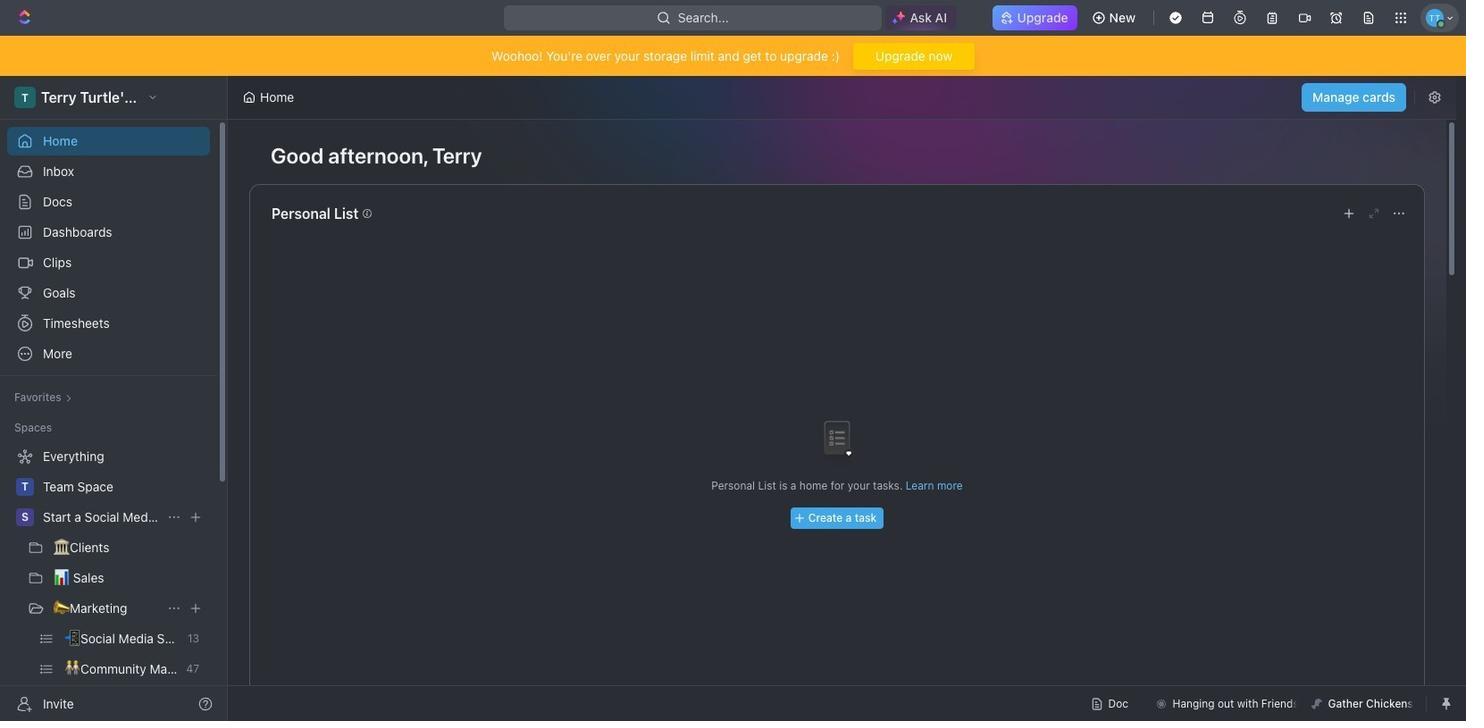 Task type: describe. For each thing, give the bounding box(es) containing it.
start a social media marketing agency, , element
[[16, 509, 34, 526]]

tree inside sidebar navigation
[[7, 442, 210, 721]]

team space, , element
[[16, 478, 34, 496]]

sidebar navigation
[[0, 76, 231, 721]]



Task type: vqa. For each thing, say whether or not it's contained in the screenshot.
Sidebar Navigation
yes



Task type: locate. For each thing, give the bounding box(es) containing it.
tree
[[7, 442, 210, 721]]

terry turtle's workspace, , element
[[14, 87, 36, 108]]

drumstick bite image
[[1312, 698, 1323, 709]]



